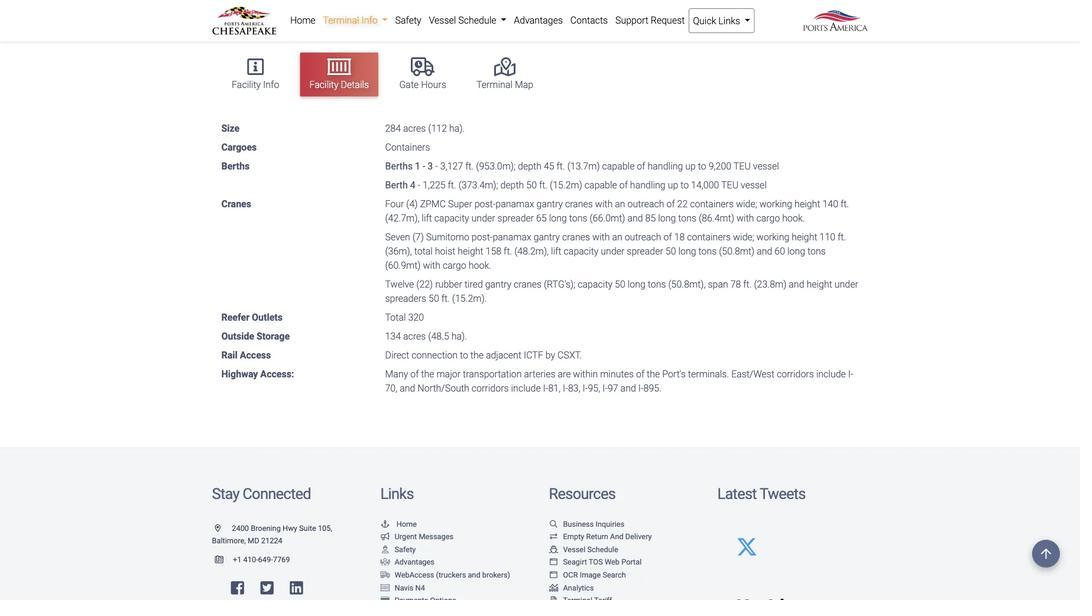 Task type: locate. For each thing, give the bounding box(es) containing it.
panamax down '(373.4m);'
[[496, 198, 534, 210]]

0 horizontal spatial advantages link
[[380, 558, 434, 567]]

containers down (86.4mt)
[[687, 232, 731, 243]]

berths left 1
[[385, 161, 413, 172]]

capable down (13.7m)
[[585, 179, 617, 191]]

1 vertical spatial safety link
[[380, 545, 416, 554]]

tweets
[[760, 485, 806, 503]]

sumitomo
[[426, 232, 469, 243]]

83,
[[568, 383, 580, 394]]

0 vertical spatial capacity
[[434, 213, 469, 224]]

1 browser image from the top
[[549, 559, 558, 566]]

ocr image search link
[[549, 571, 626, 580]]

1 vertical spatial cargo
[[443, 260, 466, 271]]

post- inside seven (7) sumitomo post-panamax gantry cranes with an outreach of 18 containers wide; working height 110 ft. (36m), total hoist height 158 ft. (48.2m), lift capacity under spreader 50 long tons (50.8mt) and 60 long tons (60.9mt) with cargo hook.
[[472, 232, 493, 243]]

0 horizontal spatial cargo
[[443, 260, 466, 271]]

depth down (953.0m);
[[500, 179, 524, 191]]

2 browser image from the top
[[549, 572, 558, 579]]

analytics
[[563, 584, 594, 593]]

(66.0mt)
[[590, 213, 625, 224]]

1 vertical spatial post-
[[472, 232, 493, 243]]

1 horizontal spatial up
[[685, 161, 696, 172]]

- right 1
[[423, 161, 425, 172]]

(50.8mt),
[[668, 279, 706, 290]]

north/south
[[418, 383, 469, 394]]

2 horizontal spatial under
[[835, 279, 858, 290]]

to up 22
[[681, 179, 689, 191]]

gantry inside four (4) zpmc super post-panamax gantry cranes with an outreach of 22 containers wide; working height 140 ft. (42.7m), lift capacity under spreader 65 long tons (66.0mt) and 85 long tons (86.4mt) with cargo hook.
[[537, 198, 563, 210]]

business
[[563, 520, 594, 529]]

and inside twelve (22) rubber tired gantry cranes (rtg's); capacity 50 long tons (50.8mt), span 78 ft. (23.8m) and height under spreaders 50 ft. (15.2m).
[[789, 279, 804, 290]]

0 vertical spatial ha).
[[449, 123, 465, 134]]

height
[[795, 198, 820, 210], [792, 232, 817, 243], [458, 246, 483, 257], [807, 279, 832, 290]]

post- inside four (4) zpmc super post-panamax gantry cranes with an outreach of 22 containers wide; working height 140 ft. (42.7m), lift capacity under spreader 65 long tons (66.0mt) and 85 long tons (86.4mt) with cargo hook.
[[475, 198, 496, 210]]

1 horizontal spatial home link
[[286, 8, 319, 32]]

with
[[595, 198, 613, 210], [737, 213, 754, 224], [592, 232, 610, 243], [423, 260, 440, 271]]

1 vertical spatial containers
[[687, 232, 731, 243]]

safety link
[[391, 8, 425, 32], [380, 545, 416, 554]]

tons left (66.0mt)
[[569, 213, 587, 224]]

gantry up the 65
[[537, 198, 563, 210]]

facility inside facility details link
[[310, 79, 339, 90]]

(112
[[428, 123, 447, 134]]

2 berths from the left
[[385, 161, 413, 172]]

0 horizontal spatial seagirt
[[260, 3, 289, 15]]

105,
[[318, 524, 332, 533]]

tired
[[464, 279, 483, 290]]

md
[[248, 537, 259, 546]]

gate hours
[[399, 79, 446, 90]]

0 horizontal spatial up
[[668, 179, 678, 191]]

ft. inside four (4) zpmc super post-panamax gantry cranes with an outreach of 22 containers wide; working height 140 ft. (42.7m), lift capacity under spreader 65 long tons (66.0mt) and 85 long tons (86.4mt) with cargo hook.
[[841, 198, 849, 210]]

terminal inside 'tab list'
[[476, 79, 513, 90]]

storage
[[257, 331, 290, 342]]

0 vertical spatial vessel
[[429, 14, 456, 26]]

tons down 22
[[678, 213, 697, 224]]

facility for facility details
[[310, 79, 339, 90]]

0 horizontal spatial vessel
[[429, 14, 456, 26]]

1 vertical spatial safety
[[395, 545, 416, 554]]

hand receiving image
[[380, 559, 390, 566]]

details
[[341, 79, 369, 90]]

berths down cargoes
[[221, 161, 250, 172]]

1 horizontal spatial -
[[423, 161, 425, 172]]

outreach down 85
[[625, 232, 661, 243]]

vessel right 9,200
[[753, 161, 779, 172]]

facility details
[[310, 79, 369, 90]]

of
[[637, 161, 645, 172], [619, 179, 628, 191], [667, 198, 675, 210], [664, 232, 672, 243], [410, 369, 419, 380], [636, 369, 645, 380]]

berths
[[221, 161, 250, 172], [385, 161, 413, 172]]

seagirt tos web portal link
[[549, 558, 642, 567]]

vessel up gate hours link
[[429, 14, 456, 26]]

up up 14,000
[[685, 161, 696, 172]]

many
[[385, 369, 408, 380]]

(4)
[[406, 198, 418, 210]]

acres down the 320
[[403, 331, 426, 342]]

0 horizontal spatial spreader
[[498, 213, 534, 224]]

1 horizontal spatial advantages
[[514, 14, 563, 26]]

lift down zpmc
[[422, 213, 432, 224]]

browser image down ship image
[[549, 559, 558, 566]]

capacity inside four (4) zpmc super post-panamax gantry cranes with an outreach of 22 containers wide; working height 140 ft. (42.7m), lift capacity under spreader 65 long tons (66.0mt) and 85 long tons (86.4mt) with cargo hook.
[[434, 213, 469, 224]]

(rtg's);
[[544, 279, 576, 290]]

handling up 85
[[630, 179, 666, 191]]

+1
[[233, 555, 241, 564]]

links up anchor icon on the bottom
[[380, 485, 414, 503]]

7769
[[273, 555, 290, 564]]

tons
[[569, 213, 587, 224], [678, 213, 697, 224], [699, 246, 717, 257], [808, 246, 826, 257], [648, 279, 666, 290]]

1 horizontal spatial under
[[601, 246, 625, 257]]

tab list
[[217, 47, 868, 102]]

seven (7) sumitomo post-panamax gantry cranes with an outreach of 18 containers wide; working height 110 ft. (36m), total hoist height 158 ft. (48.2m), lift capacity under spreader 50 long tons (50.8mt) and 60 long tons (60.9mt) with cargo hook.
[[385, 232, 846, 271]]

safety link down urgent in the left of the page
[[380, 545, 416, 554]]

home up urgent in the left of the page
[[397, 520, 417, 529]]

1 vertical spatial lift
[[551, 246, 561, 257]]

1 vertical spatial cranes
[[562, 232, 590, 243]]

home link left for
[[286, 8, 319, 32]]

go to top image
[[1032, 540, 1060, 568]]

- for 3
[[423, 161, 425, 172]]

0 vertical spatial up
[[685, 161, 696, 172]]

1 vertical spatial to
[[681, 179, 689, 191]]

+1 410-649-7769 link
[[212, 555, 290, 564]]

info inside 'tab list'
[[263, 79, 279, 90]]

cranes inside seven (7) sumitomo post-panamax gantry cranes with an outreach of 18 containers wide; working height 110 ft. (36m), total hoist height 158 ft. (48.2m), lift capacity under spreader 50 long tons (50.8mt) and 60 long tons (60.9mt) with cargo hook.
[[562, 232, 590, 243]]

minutes
[[600, 369, 634, 380]]

navis n4
[[395, 584, 425, 593]]

hook. inside seven (7) sumitomo post-panamax gantry cranes with an outreach of 18 containers wide; working height 110 ft. (36m), total hoist height 158 ft. (48.2m), lift capacity under spreader 50 long tons (50.8mt) and 60 long tons (60.9mt) with cargo hook.
[[469, 260, 491, 271]]

0 horizontal spatial home
[[221, 3, 247, 15]]

0 vertical spatial cranes
[[565, 198, 593, 210]]

outreach up 85
[[628, 198, 664, 210]]

ha). right (112
[[449, 123, 465, 134]]

and inside four (4) zpmc super post-panamax gantry cranes with an outreach of 22 containers wide; working height 140 ft. (42.7m), lift capacity under spreader 65 long tons (66.0mt) and 85 long tons (86.4mt) with cargo hook.
[[628, 213, 643, 224]]

cranes left (rtg's);
[[514, 279, 542, 290]]

1 vertical spatial panamax
[[493, 232, 531, 243]]

ft. right 140
[[841, 198, 849, 210]]

home for "home" link for terminal info link
[[290, 14, 315, 26]]

2 acres from the top
[[403, 331, 426, 342]]

for
[[326, 25, 337, 36]]

facility for facility info
[[232, 79, 261, 90]]

0 vertical spatial browser image
[[549, 559, 558, 566]]

links right quick
[[719, 15, 740, 26]]

home link for urgent messages link
[[380, 520, 417, 529]]

please select below tabs for additional information.
[[221, 25, 433, 36]]

spreader
[[498, 213, 534, 224], [627, 246, 663, 257]]

284
[[385, 123, 401, 134]]

1 vertical spatial under
[[601, 246, 625, 257]]

home link up please
[[221, 3, 247, 15]]

port's
[[662, 369, 686, 380]]

50
[[526, 179, 537, 191], [666, 246, 676, 257], [615, 279, 625, 290], [429, 293, 439, 304]]

1 horizontal spatial berths
[[385, 161, 413, 172]]

connection
[[412, 350, 458, 361]]

under down 110
[[835, 279, 858, 290]]

advantages
[[514, 14, 563, 26], [395, 558, 434, 567]]

hook.
[[782, 213, 805, 224], [469, 260, 491, 271]]

spreader left the 65
[[498, 213, 534, 224]]

vessel schedule link
[[425, 8, 510, 32], [549, 545, 618, 554]]

height down 110
[[807, 279, 832, 290]]

safety link right additional
[[391, 8, 425, 32]]

analytics image
[[549, 584, 558, 592]]

facebook square image
[[231, 581, 244, 596]]

browser image inside seagirt tos web portal link
[[549, 559, 558, 566]]

vessel right 14,000
[[741, 179, 767, 191]]

image
[[580, 571, 601, 580]]

under down super
[[472, 213, 495, 224]]

cargo down hoist
[[443, 260, 466, 271]]

1 vertical spatial ha).
[[452, 331, 467, 342]]

suite
[[299, 524, 316, 533]]

the up 895.​ at bottom right
[[647, 369, 660, 380]]

110
[[820, 232, 835, 243]]

0 vertical spatial under
[[472, 213, 495, 224]]

facility inside facility info link
[[232, 79, 261, 90]]

navis
[[395, 584, 414, 593]]

capacity inside twelve (22) rubber tired gantry cranes (rtg's); capacity 50 long tons (50.8mt), span 78 ft. (23.8m) and height under spreaders 50 ft. (15.2m).
[[578, 279, 613, 290]]

exchange image
[[549, 533, 558, 541]]

0 vertical spatial corridors
[[777, 369, 814, 380]]

acres for 284
[[403, 123, 426, 134]]

1 vertical spatial schedule
[[587, 545, 618, 554]]

1 horizontal spatial hook.
[[782, 213, 805, 224]]

empty
[[563, 533, 584, 541]]

the down connection
[[421, 369, 434, 380]]

request
[[651, 14, 685, 26]]

ha). right (48.5
[[452, 331, 467, 342]]

70,
[[385, 383, 397, 394]]

1 horizontal spatial to
[[681, 179, 689, 191]]

1 horizontal spatial cargo
[[756, 213, 780, 224]]

include
[[816, 369, 846, 380], [511, 383, 541, 394]]

capacity down super
[[434, 213, 469, 224]]

1 horizontal spatial vessel schedule link
[[549, 545, 618, 554]]

info up for
[[330, 3, 346, 15]]

gantry down the 65
[[534, 232, 560, 243]]

advantages up webaccess in the left bottom of the page
[[395, 558, 434, 567]]

home link for terminal info link
[[286, 8, 319, 32]]

(48.2m),
[[515, 246, 549, 257]]

acres up containers on the left of page
[[403, 123, 426, 134]]

under inside twelve (22) rubber tired gantry cranes (rtg's); capacity 50 long tons (50.8mt), span 78 ft. (23.8m) and height under spreaders 50 ft. (15.2m).
[[835, 279, 858, 290]]

cargo inside four (4) zpmc super post-panamax gantry cranes with an outreach of 22 containers wide; working height 140 ft. (42.7m), lift capacity under spreader 65 long tons (66.0mt) and 85 long tons (86.4mt) with cargo hook.
[[756, 213, 780, 224]]

0 vertical spatial seagirt
[[260, 3, 289, 15]]

browser image
[[549, 559, 558, 566], [549, 572, 558, 579]]

- for 1,225
[[418, 179, 420, 191]]

and left 85
[[628, 213, 643, 224]]

1 vertical spatial include
[[511, 383, 541, 394]]

1 acres from the top
[[403, 123, 426, 134]]

gate hours link
[[390, 53, 456, 97]]

1 vertical spatial seagirt
[[563, 558, 587, 567]]

info left information.
[[362, 14, 378, 26]]

1 horizontal spatial lift
[[551, 246, 561, 257]]

facility details link
[[300, 53, 378, 97]]

containers up (86.4mt)
[[690, 198, 734, 210]]

are
[[558, 369, 571, 380]]

1 vertical spatial advantages link
[[380, 558, 434, 567]]

140
[[823, 198, 838, 210]]

2 horizontal spatial info
[[362, 14, 378, 26]]

vessel down empty
[[563, 545, 585, 554]]

safety right additional
[[395, 14, 421, 26]]

broening
[[251, 524, 281, 533]]

2 horizontal spatial to
[[698, 161, 706, 172]]

teu down 9,200
[[721, 179, 739, 191]]

2 vertical spatial cranes
[[514, 279, 542, 290]]

0 vertical spatial panamax
[[496, 198, 534, 210]]

up up 22
[[668, 179, 678, 191]]

up
[[685, 161, 696, 172], [668, 179, 678, 191]]

safety
[[395, 14, 421, 26], [395, 545, 416, 554]]

cargo inside seven (7) sumitomo post-panamax gantry cranes with an outreach of 18 containers wide; working height 110 ft. (36m), total hoist height 158 ft. (48.2m), lift capacity under spreader 50 long tons (50.8mt) and 60 long tons (60.9mt) with cargo hook.
[[443, 260, 466, 271]]

0 vertical spatial post-
[[475, 198, 496, 210]]

super
[[448, 198, 472, 210]]

(13.7m)
[[567, 161, 600, 172]]

1 vertical spatial wide;
[[733, 232, 754, 243]]

ship image
[[549, 546, 558, 554]]

search image
[[549, 520, 558, 528]]

1 horizontal spatial home
[[290, 14, 315, 26]]

info down the select
[[263, 79, 279, 90]]

(22)
[[416, 279, 433, 290]]

0 vertical spatial to
[[698, 161, 706, 172]]

1 vertical spatial handling
[[630, 179, 666, 191]]

please
[[221, 25, 249, 36]]

home inside "home" link
[[290, 14, 315, 26]]

2 facility from the left
[[310, 79, 339, 90]]

outlets
[[252, 312, 283, 323]]

tons left (50.8mt),
[[648, 279, 666, 290]]

1 horizontal spatial corridors
[[777, 369, 814, 380]]

height left 140
[[795, 198, 820, 210]]

- right 4
[[418, 179, 420, 191]]

corridors down transportation
[[472, 383, 509, 394]]

height left 110
[[792, 232, 817, 243]]

support request
[[615, 14, 685, 26]]

0 vertical spatial safety
[[395, 14, 421, 26]]

advantages left contacts
[[514, 14, 563, 26]]

ft. right 110
[[838, 232, 846, 243]]

spreader down 85
[[627, 246, 663, 257]]

long inside twelve (22) rubber tired gantry cranes (rtg's); capacity 50 long tons (50.8mt), span 78 ft. (23.8m) and height under spreaders 50 ft. (15.2m).
[[628, 279, 646, 290]]

649-
[[258, 555, 273, 564]]

home link up urgent in the left of the page
[[380, 520, 417, 529]]

to left 9,200
[[698, 161, 706, 172]]

1 horizontal spatial vessel
[[563, 545, 585, 554]]

outreach inside seven (7) sumitomo post-panamax gantry cranes with an outreach of 18 containers wide; working height 110 ft. (36m), total hoist height 158 ft. (48.2m), lift capacity under spreader 50 long tons (50.8mt) and 60 long tons (60.9mt) with cargo hook.
[[625, 232, 661, 243]]

advantages link left contacts
[[510, 8, 567, 32]]

cranes down berth 4 - 1,225 ft. (373.4m); depth 50 ft. (15.2m) capable of handling up to 14,000 teu vessel
[[565, 198, 593, 210]]

0 horizontal spatial info
[[263, 79, 279, 90]]

2 vertical spatial to
[[460, 350, 468, 361]]

1 horizontal spatial info
[[330, 3, 346, 15]]

0 vertical spatial an
[[615, 198, 625, 210]]

1 horizontal spatial links
[[719, 15, 740, 26]]

browser image up "analytics" icon
[[549, 572, 558, 579]]

0 vertical spatial vessel schedule
[[429, 14, 499, 26]]

an down (66.0mt)
[[612, 232, 622, 243]]

support
[[615, 14, 648, 26]]

0 vertical spatial acres
[[403, 123, 426, 134]]

and right the (23.8m)
[[789, 279, 804, 290]]

0 vertical spatial advantages
[[514, 14, 563, 26]]

1 horizontal spatial seagirt
[[563, 558, 587, 567]]

reefer
[[221, 312, 250, 323]]

cargo up 60
[[756, 213, 780, 224]]

1 vertical spatial browser image
[[549, 572, 558, 579]]

handling up 22
[[648, 161, 683, 172]]

height inside twelve (22) rubber tired gantry cranes (rtg's); capacity 50 long tons (50.8mt), span 78 ft. (23.8m) and height under spreaders 50 ft. (15.2m).
[[807, 279, 832, 290]]

0 vertical spatial vessel schedule link
[[425, 8, 510, 32]]

and left the brokers)
[[468, 571, 480, 580]]

webaccess (truckers and brokers) link
[[380, 571, 510, 580]]

1 horizontal spatial advantages link
[[510, 8, 567, 32]]

info
[[330, 3, 346, 15], [362, 14, 378, 26], [263, 79, 279, 90]]

capacity
[[434, 213, 469, 224], [564, 246, 599, 257], [578, 279, 613, 290]]

1 vertical spatial outreach
[[625, 232, 661, 243]]

post- down '(373.4m);'
[[475, 198, 496, 210]]

0 vertical spatial working
[[760, 198, 792, 210]]

corridors
[[777, 369, 814, 380], [472, 383, 509, 394]]

the up transportation
[[471, 350, 484, 361]]

browser image inside the ocr image search link
[[549, 572, 558, 579]]

0 vertical spatial gantry
[[537, 198, 563, 210]]

vessel schedule
[[429, 14, 499, 26], [563, 545, 618, 554]]

1 facility from the left
[[232, 79, 261, 90]]

(60.9mt)
[[385, 260, 421, 271]]

facility left 'details'
[[310, 79, 339, 90]]

0 horizontal spatial corridors
[[472, 383, 509, 394]]

1 vertical spatial capacity
[[564, 246, 599, 257]]

and left 60
[[757, 246, 772, 257]]

seagirt for seagirt tos web portal
[[563, 558, 587, 567]]

hook. inside four (4) zpmc super post-panamax gantry cranes with an outreach of 22 containers wide; working height 140 ft. (42.7m), lift capacity under spreader 65 long tons (66.0mt) and 85 long tons (86.4mt) with cargo hook.
[[782, 213, 805, 224]]

an up (66.0mt)
[[615, 198, 625, 210]]

home up please
[[221, 3, 247, 15]]

50 down 18
[[666, 246, 676, 257]]

vessel
[[429, 14, 456, 26], [563, 545, 585, 554]]

ft. right the 3,127
[[465, 161, 474, 172]]

0 vertical spatial lift
[[422, 213, 432, 224]]

seagirt up the select
[[260, 3, 289, 15]]

working inside four (4) zpmc super post-panamax gantry cranes with an outreach of 22 containers wide; working height 140 ft. (42.7m), lift capacity under spreader 65 long tons (66.0mt) and 85 long tons (86.4mt) with cargo hook.
[[760, 198, 792, 210]]

0 vertical spatial wide;
[[736, 198, 757, 210]]

- right 3
[[435, 161, 438, 172]]

ft.
[[465, 161, 474, 172], [557, 161, 565, 172], [448, 179, 456, 191], [539, 179, 548, 191], [841, 198, 849, 210], [838, 232, 846, 243], [504, 246, 512, 257], [743, 279, 752, 290], [441, 293, 450, 304]]

50 down (22)
[[429, 293, 439, 304]]

2 vertical spatial gantry
[[485, 279, 512, 290]]

0 vertical spatial outreach
[[628, 198, 664, 210]]

seagirt for seagirt terminal info
[[260, 3, 289, 15]]

tabs
[[305, 25, 323, 36]]

1 berths from the left
[[221, 161, 250, 172]]

east/west
[[731, 369, 775, 380]]

0 vertical spatial hook.
[[782, 213, 805, 224]]

tons down 110
[[808, 246, 826, 257]]

long down seven (7) sumitomo post-panamax gantry cranes with an outreach of 18 containers wide; working height 110 ft. (36m), total hoist height 158 ft. (48.2m), lift capacity under spreader 50 long tons (50.8mt) and 60 long tons (60.9mt) with cargo hook. in the top of the page
[[628, 279, 646, 290]]

1 horizontal spatial spreader
[[627, 246, 663, 257]]

0 vertical spatial include
[[816, 369, 846, 380]]

1 horizontal spatial schedule
[[587, 545, 618, 554]]

0 vertical spatial schedule
[[458, 14, 496, 26]]

twelve
[[385, 279, 414, 290]]

user hard hat image
[[380, 546, 390, 554]]

post- up the 158
[[472, 232, 493, 243]]

gantry right tired
[[485, 279, 512, 290]]

lift right (48.2m),
[[551, 246, 561, 257]]

map marker alt image
[[215, 525, 230, 532]]



Task type: vqa. For each thing, say whether or not it's contained in the screenshot.
left HOME
yes



Task type: describe. For each thing, give the bounding box(es) containing it.
2 horizontal spatial -
[[435, 161, 438, 172]]

lift inside seven (7) sumitomo post-panamax gantry cranes with an outreach of 18 containers wide; working height 110 ft. (36m), total hoist height 158 ft. (48.2m), lift capacity under spreader 50 long tons (50.8mt) and 60 long tons (60.9mt) with cargo hook.
[[551, 246, 561, 257]]

urgent messages
[[395, 533, 454, 541]]

n4
[[415, 584, 425, 593]]

of inside seven (7) sumitomo post-panamax gantry cranes with an outreach of 18 containers wide; working height 110 ft. (36m), total hoist height 158 ft. (48.2m), lift capacity under spreader 50 long tons (50.8mt) and 60 long tons (60.9mt) with cargo hook.
[[664, 232, 672, 243]]

(953.0m);
[[476, 161, 516, 172]]

quick links
[[693, 15, 743, 26]]

ft. down rubber
[[441, 293, 450, 304]]

2 horizontal spatial the
[[647, 369, 660, 380]]

spreader inside seven (7) sumitomo post-panamax gantry cranes with an outreach of 18 containers wide; working height 110 ft. (36m), total hoist height 158 ft. (48.2m), lift capacity under spreader 50 long tons (50.8mt) and 60 long tons (60.9mt) with cargo hook.
[[627, 246, 663, 257]]

284 acres (112 ha).
[[385, 123, 465, 134]]

by
[[546, 350, 555, 361]]

1 vertical spatial capable
[[585, 179, 617, 191]]

information.
[[382, 25, 433, 36]]

an inside four (4) zpmc super post-panamax gantry cranes with an outreach of 22 containers wide; working height 140 ft. (42.7m), lift capacity under spreader 65 long tons (66.0mt) and 85 long tons (86.4mt) with cargo hook.
[[615, 198, 625, 210]]

21224
[[261, 537, 282, 546]]

and inside seven (7) sumitomo post-panamax gantry cranes with an outreach of 18 containers wide; working height 110 ft. (36m), total hoist height 158 ft. (48.2m), lift capacity under spreader 50 long tons (50.8mt) and 60 long tons (60.9mt) with cargo hook.
[[757, 246, 772, 257]]

acres for 134
[[403, 331, 426, 342]]

berths 1 - 3 - 3,127 ft. (953.0m); depth 45 ft. (13.7m) capable of handling up to 9,200 teu vessel
[[385, 161, 779, 172]]

4
[[410, 179, 415, 191]]

business inquiries link
[[549, 520, 624, 529]]

panamax inside seven (7) sumitomo post-panamax gantry cranes with an outreach of 18 containers wide; working height 110 ft. (36m), total hoist height 158 ft. (48.2m), lift capacity under spreader 50 long tons (50.8mt) and 60 long tons (60.9mt) with cargo hook.
[[493, 232, 531, 243]]

many of the major transportation arteries are within minutes of the port's terminals. east/west corridors include i- 70, and north/south corridors include i-81, i-83, i-95, i-97 and i-895.​
[[385, 369, 853, 394]]

spreaders
[[385, 293, 426, 304]]

home for left "home" link
[[221, 3, 247, 15]]

under inside four (4) zpmc super post-panamax gantry cranes with an outreach of 22 containers wide; working height 140 ft. (42.7m), lift capacity under spreader 65 long tons (66.0mt) and 85 long tons (86.4mt) with cargo hook.
[[472, 213, 495, 224]]

size
[[221, 123, 240, 134]]

outside storage
[[221, 331, 290, 342]]

gate
[[399, 79, 419, 90]]

outreach inside four (4) zpmc super post-panamax gantry cranes with an outreach of 22 containers wide; working height 140 ft. (42.7m), lift capacity under spreader 65 long tons (66.0mt) and 85 long tons (86.4mt) with cargo hook.
[[628, 198, 664, 210]]

safety link for urgent messages link
[[380, 545, 416, 554]]

gantry inside twelve (22) rubber tired gantry cranes (rtg's); capacity 50 long tons (50.8mt), span 78 ft. (23.8m) and height under spreaders 50 ft. (15.2m).
[[485, 279, 512, 290]]

twitter square image
[[260, 581, 274, 596]]

twelve (22) rubber tired gantry cranes (rtg's); capacity 50 long tons (50.8mt), span 78 ft. (23.8m) and height under spreaders 50 ft. (15.2m).
[[385, 279, 858, 304]]

contacts
[[570, 14, 608, 26]]

with down (66.0mt)
[[592, 232, 610, 243]]

1 vertical spatial corridors
[[472, 383, 509, 394]]

terminals.
[[688, 369, 729, 380]]

info for terminal info
[[362, 14, 378, 26]]

1,225
[[423, 179, 446, 191]]

span
[[708, 279, 728, 290]]

cranes inside twelve (22) rubber tired gantry cranes (rtg's); capacity 50 long tons (50.8mt), span 78 ft. (23.8m) and height under spreaders 50 ft. (15.2m).
[[514, 279, 542, 290]]

wide; inside seven (7) sumitomo post-panamax gantry cranes with an outreach of 18 containers wide; working height 110 ft. (36m), total hoist height 158 ft. (48.2m), lift capacity under spreader 50 long tons (50.8mt) and 60 long tons (60.9mt) with cargo hook.
[[733, 232, 754, 243]]

long right 60
[[787, 246, 805, 257]]

1
[[415, 161, 420, 172]]

analytics link
[[549, 584, 594, 593]]

gantry inside seven (7) sumitomo post-panamax gantry cranes with an outreach of 18 containers wide; working height 110 ft. (36m), total hoist height 158 ft. (48.2m), lift capacity under spreader 50 long tons (50.8mt) and 60 long tons (60.9mt) with cargo hook.
[[534, 232, 560, 243]]

78
[[731, 279, 741, 290]]

container storage image
[[380, 584, 390, 592]]

0 vertical spatial vessel
[[753, 161, 779, 172]]

ft. right 45
[[557, 161, 565, 172]]

(50.8mt)
[[719, 246, 755, 257]]

rubber
[[435, 279, 462, 290]]

map
[[515, 79, 533, 90]]

50 inside seven (7) sumitomo post-panamax gantry cranes with an outreach of 18 containers wide; working height 110 ft. (36m), total hoist height 158 ft. (48.2m), lift capacity under spreader 50 long tons (50.8mt) and 60 long tons (60.9mt) with cargo hook.
[[666, 246, 676, 257]]

containers inside four (4) zpmc super post-panamax gantry cranes with an outreach of 22 containers wide; working height 140 ft. (42.7m), lift capacity under spreader 65 long tons (66.0mt) and 85 long tons (86.4mt) with cargo hook.
[[690, 198, 734, 210]]

berth 4 - 1,225 ft. (373.4m); depth 50 ft. (15.2m) capable of handling up to 14,000 teu vessel
[[385, 179, 767, 191]]

0 vertical spatial capable
[[602, 161, 635, 172]]

with down total
[[423, 260, 440, 271]]

1 vertical spatial links
[[380, 485, 414, 503]]

transportation
[[463, 369, 522, 380]]

(23.8m)
[[754, 279, 787, 290]]

outside
[[221, 331, 254, 342]]

cargoes
[[221, 142, 257, 153]]

working inside seven (7) sumitomo post-panamax gantry cranes with an outreach of 18 containers wide; working height 110 ft. (36m), total hoist height 158 ft. (48.2m), lift capacity under spreader 50 long tons (50.8mt) and 60 long tons (60.9mt) with cargo hook.
[[757, 232, 789, 243]]

bullhorn image
[[380, 533, 390, 541]]

1 horizontal spatial vessel schedule
[[563, 545, 618, 554]]

1 horizontal spatial include
[[816, 369, 846, 380]]

1 vertical spatial advantages
[[395, 558, 434, 567]]

tons left (50.8mt)
[[699, 246, 717, 257]]

hwy
[[283, 524, 297, 533]]

containers inside seven (7) sumitomo post-panamax gantry cranes with an outreach of 18 containers wide; working height 110 ft. (36m), total hoist height 158 ft. (48.2m), lift capacity under spreader 50 long tons (50.8mt) and 60 long tons (60.9mt) with cargo hook.
[[687, 232, 731, 243]]

delivery
[[625, 533, 652, 541]]

with right (86.4mt)
[[737, 213, 754, 224]]

60
[[775, 246, 785, 257]]

(15.2m)
[[550, 179, 582, 191]]

95,
[[588, 383, 600, 394]]

0 horizontal spatial include
[[511, 383, 541, 394]]

2400
[[232, 524, 249, 533]]

spreader inside four (4) zpmc super post-panamax gantry cranes with an outreach of 22 containers wide; working height 140 ft. (42.7m), lift capacity under spreader 65 long tons (66.0mt) and 85 long tons (86.4mt) with cargo hook.
[[498, 213, 534, 224]]

arteries
[[524, 369, 555, 380]]

urgent messages link
[[380, 533, 454, 541]]

1 vertical spatial vessel
[[741, 179, 767, 191]]

tons inside twelve (22) rubber tired gantry cranes (rtg's); capacity 50 long tons (50.8mt), span 78 ft. (23.8m) and height under spreaders 50 ft. (15.2m).
[[648, 279, 666, 290]]

terminal info
[[323, 14, 380, 26]]

facility info link
[[222, 53, 289, 97]]

0 vertical spatial teu
[[734, 161, 751, 172]]

ft. right 78
[[743, 279, 752, 290]]

134 acres (48.5 ha).
[[385, 331, 467, 342]]

height inside four (4) zpmc super post-panamax gantry cranes with an outreach of 22 containers wide; working height 140 ft. (42.7m), lift capacity under spreader 65 long tons (66.0mt) and 85 long tons (86.4mt) with cargo hook.
[[795, 198, 820, 210]]

lift inside four (4) zpmc super post-panamax gantry cranes with an outreach of 22 containers wide; working height 140 ft. (42.7m), lift capacity under spreader 65 long tons (66.0mt) and 85 long tons (86.4mt) with cargo hook.
[[422, 213, 432, 224]]

+1 410-649-7769
[[233, 555, 290, 564]]

long right the 65
[[549, 213, 567, 224]]

empty return and delivery
[[563, 533, 652, 541]]

0 horizontal spatial the
[[421, 369, 434, 380]]

0 horizontal spatial schedule
[[458, 14, 496, 26]]

quick
[[693, 15, 716, 26]]

0 vertical spatial links
[[719, 15, 740, 26]]

an inside seven (7) sumitomo post-panamax gantry cranes with an outreach of 18 containers wide; working height 110 ft. (36m), total hoist height 158 ft. (48.2m), lift capacity under spreader 50 long tons (50.8mt) and 60 long tons (60.9mt) with cargo hook.
[[612, 232, 622, 243]]

contacts link
[[567, 8, 612, 32]]

facility info
[[232, 79, 279, 90]]

anchor image
[[380, 520, 390, 528]]

height left the 158
[[458, 246, 483, 257]]

cranes inside four (4) zpmc super post-panamax gantry cranes with an outreach of 22 containers wide; working height 140 ft. (42.7m), lift capacity under spreader 65 long tons (66.0mt) and 85 long tons (86.4mt) with cargo hook.
[[565, 198, 593, 210]]

berths for berths 1 - 3 - 3,127 ft. (953.0m); depth 45 ft. (13.7m) capable of handling up to 9,200 teu vessel
[[385, 161, 413, 172]]

tab list containing facility info
[[217, 47, 868, 102]]

info for facility info
[[263, 79, 279, 90]]

0 vertical spatial handling
[[648, 161, 683, 172]]

0 horizontal spatial vessel schedule link
[[425, 8, 510, 32]]

credit card image
[[380, 597, 390, 601]]

(48.5
[[428, 331, 449, 342]]

browser image for seagirt
[[549, 559, 558, 566]]

of inside four (4) zpmc super post-panamax gantry cranes with an outreach of 22 containers wide; working height 140 ft. (42.7m), lift capacity under spreader 65 long tons (66.0mt) and 85 long tons (86.4mt) with cargo hook.
[[667, 198, 675, 210]]

select
[[251, 25, 276, 36]]

highway access:
[[221, 369, 294, 380]]

truck container image
[[380, 572, 390, 579]]

ft. down 45
[[539, 179, 548, 191]]

50 down seven (7) sumitomo post-panamax gantry cranes with an outreach of 18 containers wide; working height 110 ft. (36m), total hoist height 158 ft. (48.2m), lift capacity under spreader 50 long tons (50.8mt) and 60 long tons (60.9mt) with cargo hook. in the top of the page
[[615, 279, 625, 290]]

ocr image search
[[563, 571, 626, 580]]

file invoice image
[[549, 597, 558, 601]]

ictf
[[524, 350, 543, 361]]

brokers)
[[482, 571, 510, 580]]

1 vertical spatial vessel
[[563, 545, 585, 554]]

total 320
[[385, 312, 424, 323]]

capacity inside seven (7) sumitomo post-panamax gantry cranes with an outreach of 18 containers wide; working height 110 ft. (36m), total hoist height 158 ft. (48.2m), lift capacity under spreader 50 long tons (50.8mt) and 60 long tons (60.9mt) with cargo hook.
[[564, 246, 599, 257]]

1 vertical spatial up
[[668, 179, 678, 191]]

direct connection to the adjacent ictf by csxt.
[[385, 350, 582, 361]]

wide; inside four (4) zpmc super post-panamax gantry cranes with an outreach of 22 containers wide; working height 140 ft. (42.7m), lift capacity under spreader 65 long tons (66.0mt) and 85 long tons (86.4mt) with cargo hook.
[[736, 198, 757, 210]]

ft. right the 158
[[504, 246, 512, 257]]

1 vertical spatial vessel schedule link
[[549, 545, 618, 554]]

support request link
[[612, 8, 689, 32]]

adjacent
[[486, 350, 521, 361]]

access
[[240, 350, 271, 361]]

0 horizontal spatial vessel schedule
[[429, 14, 499, 26]]

1 vertical spatial depth
[[500, 179, 524, 191]]

ha). for 284 acres (112 ha).
[[449, 123, 465, 134]]

reefer outlets
[[221, 312, 283, 323]]

0 vertical spatial depth
[[518, 161, 542, 172]]

with up (66.0mt)
[[595, 198, 613, 210]]

business inquiries
[[563, 520, 624, 529]]

total
[[385, 312, 406, 323]]

and
[[610, 533, 624, 541]]

85
[[645, 213, 656, 224]]

terminal for terminal info
[[323, 14, 359, 26]]

long right 85
[[658, 213, 676, 224]]

rail
[[221, 350, 238, 361]]

0 horizontal spatial home link
[[221, 3, 247, 15]]

(42.7m),
[[385, 213, 419, 224]]

2 horizontal spatial home
[[397, 520, 417, 529]]

0 vertical spatial advantages link
[[510, 8, 567, 32]]

inquiries
[[596, 520, 624, 529]]

50 left (15.2m)
[[526, 179, 537, 191]]

18
[[674, 232, 685, 243]]

(truckers
[[436, 571, 466, 580]]

under inside seven (7) sumitomo post-panamax gantry cranes with an outreach of 18 containers wide; working height 110 ft. (36m), total hoist height 158 ft. (48.2m), lift capacity under spreader 50 long tons (50.8mt) and 60 long tons (60.9mt) with cargo hook.
[[601, 246, 625, 257]]

safety link for terminal info link
[[391, 8, 425, 32]]

ha). for 134 acres (48.5 ha).
[[452, 331, 467, 342]]

berths for berths
[[221, 161, 250, 172]]

1 vertical spatial teu
[[721, 179, 739, 191]]

(15.2m).
[[452, 293, 487, 304]]

and right the 70,
[[400, 383, 415, 394]]

linkedin image
[[290, 581, 303, 596]]

four (4) zpmc super post-panamax gantry cranes with an outreach of 22 containers wide; working height 140 ft. (42.7m), lift capacity under spreader 65 long tons (66.0mt) and 85 long tons (86.4mt) with cargo hook.
[[385, 198, 849, 224]]

web
[[605, 558, 620, 567]]

hoist
[[435, 246, 455, 257]]

rail access
[[221, 350, 271, 361]]

158
[[486, 246, 501, 257]]

410-
[[243, 555, 258, 564]]

webaccess
[[395, 571, 434, 580]]

long down 18
[[678, 246, 696, 257]]

ft. right "1,225"
[[448, 179, 456, 191]]

1 horizontal spatial the
[[471, 350, 484, 361]]

and right 97
[[621, 383, 636, 394]]

terminal for terminal map
[[476, 79, 513, 90]]

browser image for ocr
[[549, 572, 558, 579]]

2400 broening hwy suite 105, baltimore, md 21224
[[212, 524, 332, 546]]

latest
[[717, 485, 757, 503]]

phone office image
[[215, 556, 233, 564]]

panamax inside four (4) zpmc super post-panamax gantry cranes with an outreach of 22 containers wide; working height 140 ft. (42.7m), lift capacity under spreader 65 long tons (66.0mt) and 85 long tons (86.4mt) with cargo hook.
[[496, 198, 534, 210]]



